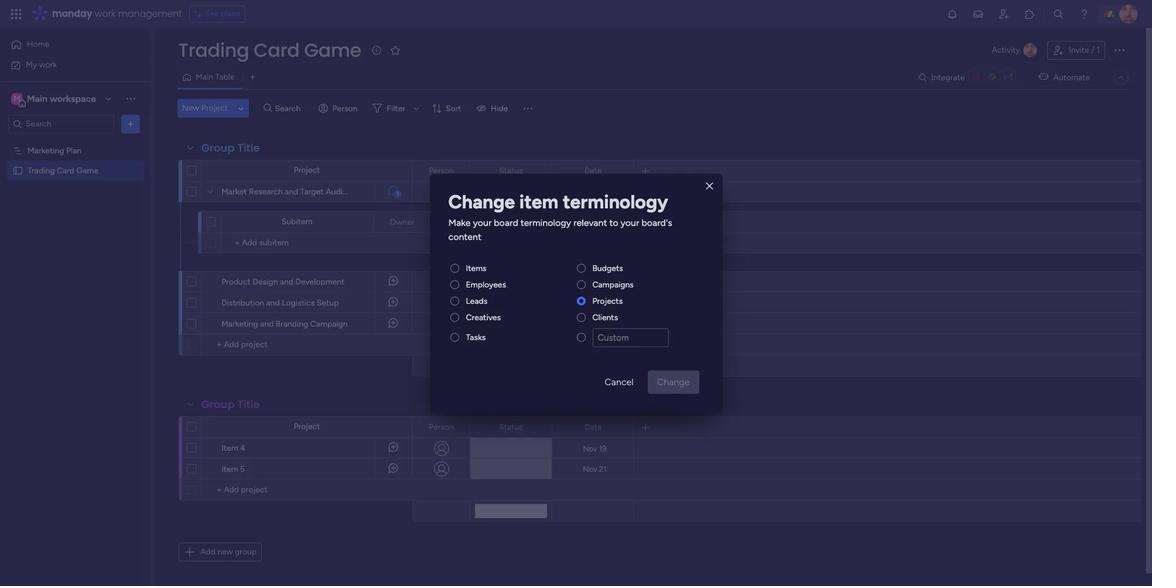 Task type: locate. For each thing, give the bounding box(es) containing it.
2 group title from the top
[[202, 397, 260, 412]]

analysis
[[363, 187, 393, 197]]

trading card game down marketing plan
[[28, 166, 98, 175]]

0 horizontal spatial trading
[[28, 166, 55, 175]]

2 nov 21 from the top
[[583, 465, 607, 474]]

Person field
[[426, 164, 457, 177], [426, 421, 457, 434]]

1 vertical spatial status
[[499, 422, 523, 432]]

0 vertical spatial card
[[254, 37, 300, 63]]

nov left 19
[[583, 444, 597, 453]]

0 vertical spatial 21
[[599, 299, 607, 307]]

1 vertical spatial main
[[27, 93, 48, 104]]

0 horizontal spatial card
[[57, 166, 74, 175]]

date down item
[[543, 217, 560, 227]]

1 person field from the top
[[426, 164, 457, 177]]

0 vertical spatial date
[[585, 166, 602, 175]]

1 group title from the top
[[202, 141, 260, 155]]

project for person
[[294, 165, 320, 175]]

0 horizontal spatial work
[[39, 59, 57, 69]]

person
[[333, 103, 358, 113], [429, 166, 454, 175], [429, 422, 454, 432]]

branding
[[276, 319, 308, 329]]

game left the show board description icon
[[304, 37, 361, 63]]

trading inside list box
[[28, 166, 55, 175]]

Custom field
[[593, 328, 669, 347]]

option group containing items
[[449, 263, 704, 352]]

project
[[201, 103, 228, 113], [294, 165, 320, 175], [294, 422, 320, 432]]

terminology down item
[[521, 217, 571, 228]]

title
[[238, 141, 260, 155], [238, 397, 260, 412]]

1 vertical spatial working on it
[[487, 277, 536, 287]]

home
[[27, 39, 49, 49]]

my
[[26, 59, 37, 69]]

1 nov from the top
[[583, 278, 597, 287]]

marketing down distribution on the bottom of page
[[221, 319, 258, 329]]

1 vertical spatial it
[[531, 277, 536, 287]]

sort button
[[427, 99, 469, 118]]

0 horizontal spatial main
[[27, 93, 48, 104]]

marketing inside list box
[[28, 146, 64, 156]]

v2 search image
[[264, 102, 272, 115]]

item left 4
[[221, 444, 238, 454]]

0 vertical spatial group title
[[202, 141, 260, 155]]

game
[[304, 37, 361, 63], [76, 166, 98, 175]]

invite / 1
[[1069, 45, 1100, 55]]

0 vertical spatial project
[[201, 103, 228, 113]]

nov for marketing and branding campaign
[[583, 320, 597, 328]]

2 vertical spatial person
[[429, 422, 454, 432]]

21 up clients
[[599, 299, 607, 307]]

item
[[520, 191, 559, 213]]

1 vertical spatial title
[[238, 397, 260, 412]]

group title field down the angle down image
[[199, 141, 263, 156]]

person button
[[314, 99, 365, 118]]

0 horizontal spatial game
[[76, 166, 98, 175]]

1 status field from the top
[[496, 164, 526, 177]]

0 vertical spatial nov 21
[[583, 299, 607, 307]]

group down the new project button
[[202, 141, 235, 155]]

0 vertical spatial trading card game
[[178, 37, 361, 63]]

main inside button
[[196, 72, 213, 82]]

0 vertical spatial work
[[95, 7, 116, 21]]

date up 'nov 19' at the right bottom of the page
[[585, 422, 602, 432]]

Search in workspace field
[[25, 117, 98, 131]]

on right change
[[519, 187, 529, 197]]

work inside button
[[39, 59, 57, 69]]

date up relevant
[[585, 166, 602, 175]]

0 vertical spatial marketing
[[28, 146, 64, 156]]

marketing for marketing plan
[[28, 146, 64, 156]]

angle down image
[[238, 104, 244, 113]]

1 vertical spatial date
[[543, 217, 560, 227]]

leads
[[466, 296, 488, 306]]

2 working from the top
[[487, 277, 517, 287]]

1 vertical spatial 21
[[599, 465, 607, 474]]

1 your from the left
[[473, 217, 492, 228]]

nov 21
[[583, 299, 607, 307], [583, 465, 607, 474]]

title for person
[[238, 397, 260, 412]]

0 vertical spatial main
[[196, 72, 213, 82]]

date field down item
[[540, 216, 563, 229]]

it right the employees
[[531, 277, 536, 287]]

0 vertical spatial group
[[202, 141, 235, 155]]

your down change
[[473, 217, 492, 228]]

group up item 4
[[202, 397, 235, 412]]

sort
[[446, 103, 462, 113]]

relevant
[[574, 217, 607, 228]]

work
[[95, 7, 116, 21], [39, 59, 57, 69]]

title up 4
[[238, 397, 260, 412]]

date field up relevant
[[582, 164, 605, 177]]

it
[[531, 187, 536, 197], [531, 277, 536, 287]]

item left 5
[[221, 465, 238, 475]]

card
[[254, 37, 300, 63], [57, 166, 74, 175]]

main left 'table'
[[196, 72, 213, 82]]

2 group title field from the top
[[199, 397, 263, 413]]

nov up clients
[[583, 299, 597, 307]]

product design and development
[[221, 277, 345, 287]]

3 nov from the top
[[583, 320, 597, 328]]

0 horizontal spatial your
[[473, 217, 492, 228]]

0 vertical spatial terminology
[[563, 191, 668, 213]]

nov left 18
[[583, 278, 597, 287]]

group title down the angle down image
[[202, 141, 260, 155]]

1 vertical spatial terminology
[[521, 217, 571, 228]]

4
[[240, 444, 245, 454]]

4 nov from the top
[[583, 444, 597, 453]]

terminology up the to
[[563, 191, 668, 213]]

Group Title field
[[199, 141, 263, 156], [199, 397, 263, 413]]

2 group from the top
[[202, 397, 235, 412]]

0 vertical spatial it
[[531, 187, 536, 197]]

2 vertical spatial project
[[294, 422, 320, 432]]

integrate
[[932, 72, 965, 82]]

card down plan
[[57, 166, 74, 175]]

main workspace
[[27, 93, 96, 104]]

dapulse integrations image
[[918, 73, 927, 82]]

it right change
[[531, 187, 536, 197]]

option group
[[449, 263, 704, 352]]

0 vertical spatial on
[[519, 187, 529, 197]]

1 horizontal spatial main
[[196, 72, 213, 82]]

2 item from the top
[[221, 465, 238, 475]]

status field for person
[[496, 164, 526, 177]]

see
[[205, 9, 219, 19]]

1 vertical spatial item
[[221, 465, 238, 475]]

marketing
[[28, 146, 64, 156], [221, 319, 258, 329]]

date field up 'nov 19' at the right bottom of the page
[[582, 421, 605, 434]]

1 group title field from the top
[[199, 141, 263, 156]]

0 vertical spatial group title field
[[199, 141, 263, 156]]

0 horizontal spatial marketing
[[28, 146, 64, 156]]

0 vertical spatial 1
[[1097, 45, 1100, 55]]

1 status from the top
[[499, 166, 523, 175]]

working on it up "leads"
[[487, 277, 536, 287]]

add to favorites image
[[389, 44, 401, 56]]

0 vertical spatial person
[[333, 103, 358, 113]]

development
[[296, 277, 345, 287]]

1 vertical spatial person
[[429, 166, 454, 175]]

inbox image
[[973, 8, 984, 20]]

game down plan
[[76, 166, 98, 175]]

Search field
[[272, 100, 307, 117]]

1 horizontal spatial work
[[95, 7, 116, 21]]

filter
[[387, 103, 405, 113]]

marketing left plan
[[28, 146, 64, 156]]

nov left 16
[[583, 320, 597, 328]]

terminology
[[563, 191, 668, 213], [521, 217, 571, 228]]

5
[[240, 465, 245, 475]]

2 title from the top
[[238, 397, 260, 412]]

distribution and logistics setup
[[221, 298, 339, 308]]

main right workspace image
[[27, 93, 48, 104]]

your
[[473, 217, 492, 228], [621, 217, 640, 228]]

Status field
[[496, 164, 526, 177], [496, 421, 526, 434]]

1 vertical spatial date field
[[540, 216, 563, 229]]

0 vertical spatial working on it
[[487, 187, 536, 197]]

status
[[499, 166, 523, 175], [499, 422, 523, 432]]

0 vertical spatial date field
[[582, 164, 605, 177]]

arrow down image
[[410, 101, 424, 115]]

1 title from the top
[[238, 141, 260, 155]]

group
[[202, 141, 235, 155], [202, 397, 235, 412]]

work right my
[[39, 59, 57, 69]]

5 nov from the top
[[583, 465, 597, 474]]

content
[[449, 231, 482, 242]]

1 horizontal spatial trading
[[178, 37, 249, 63]]

trading card game
[[178, 37, 361, 63], [28, 166, 98, 175]]

2 your from the left
[[621, 217, 640, 228]]

item for item 5
[[221, 465, 238, 475]]

1 vertical spatial group
[[202, 397, 235, 412]]

1 vertical spatial nov 21
[[583, 465, 607, 474]]

group title up item 4
[[202, 397, 260, 412]]

on right the employees
[[519, 277, 529, 287]]

2 nov from the top
[[583, 299, 597, 307]]

0 vertical spatial person field
[[426, 164, 457, 177]]

item for item 4
[[221, 444, 238, 454]]

main inside workspace selection element
[[27, 93, 48, 104]]

list box
[[0, 138, 149, 339]]

1 working on it from the top
[[487, 187, 536, 197]]

option
[[0, 140, 149, 142]]

2 vertical spatial date
[[585, 422, 602, 432]]

show board description image
[[370, 45, 384, 56]]

plans
[[221, 9, 240, 19]]

collapse board header image
[[1117, 73, 1126, 82]]

new project button
[[178, 99, 233, 118]]

and
[[285, 187, 298, 197], [280, 277, 294, 287], [266, 298, 280, 308], [260, 319, 274, 329]]

0 horizontal spatial 1
[[397, 190, 399, 197]]

1 vertical spatial marketing
[[221, 319, 258, 329]]

budgets
[[593, 263, 623, 273]]

nov 21 down 'nov 19' at the right bottom of the page
[[583, 465, 607, 474]]

search everything image
[[1053, 8, 1065, 20]]

distribution
[[221, 298, 264, 308]]

Owner field
[[387, 216, 418, 229]]

main
[[196, 72, 213, 82], [27, 93, 48, 104]]

1
[[1097, 45, 1100, 55], [397, 190, 399, 197]]

working
[[487, 187, 517, 197], [487, 277, 517, 287]]

group title field up item 4
[[199, 397, 263, 413]]

1 vertical spatial working
[[487, 277, 517, 287]]

new
[[218, 547, 233, 557]]

1 horizontal spatial marketing
[[221, 319, 258, 329]]

project for date
[[294, 422, 320, 432]]

plan
[[66, 146, 82, 156]]

nov down 'nov 19' at the right bottom of the page
[[583, 465, 597, 474]]

0 horizontal spatial trading card game
[[28, 166, 98, 175]]

2 status field from the top
[[496, 421, 526, 434]]

1 vertical spatial project
[[294, 165, 320, 175]]

item
[[221, 444, 238, 454], [221, 465, 238, 475]]

your right the to
[[621, 217, 640, 228]]

2 status from the top
[[499, 422, 523, 432]]

1 vertical spatial group title field
[[199, 397, 263, 413]]

working up board at the top of page
[[487, 187, 517, 197]]

invite
[[1069, 45, 1090, 55]]

1 vertical spatial group title
[[202, 397, 260, 412]]

1 vertical spatial trading
[[28, 166, 55, 175]]

projects
[[593, 296, 623, 306]]

1 vertical spatial status field
[[496, 421, 526, 434]]

Date field
[[582, 164, 605, 177], [540, 216, 563, 229], [582, 421, 605, 434]]

work right monday
[[95, 7, 116, 21]]

new project
[[182, 103, 228, 113]]

public board image
[[12, 165, 23, 176]]

working on it
[[487, 187, 536, 197], [487, 277, 536, 287]]

card up add view "icon"
[[254, 37, 300, 63]]

working up "leads"
[[487, 277, 517, 287]]

working on it up board at the top of page
[[487, 187, 536, 197]]

nov for product design and development
[[583, 278, 597, 287]]

group for date
[[202, 397, 235, 412]]

main table
[[196, 72, 235, 82]]

21 down 19
[[599, 465, 607, 474]]

trading up main table
[[178, 37, 249, 63]]

add view image
[[250, 73, 255, 82]]

0 vertical spatial trading
[[178, 37, 249, 63]]

trading right public board icon
[[28, 166, 55, 175]]

1 nov 21 from the top
[[583, 299, 607, 307]]

nov 21 up clients
[[583, 299, 607, 307]]

1 horizontal spatial your
[[621, 217, 640, 228]]

status field for date
[[496, 421, 526, 434]]

0 vertical spatial status
[[499, 166, 523, 175]]

1 vertical spatial on
[[519, 277, 529, 287]]

0 vertical spatial title
[[238, 141, 260, 155]]

1 horizontal spatial game
[[304, 37, 361, 63]]

1 vertical spatial card
[[57, 166, 74, 175]]

1 vertical spatial person field
[[426, 421, 457, 434]]

add new group button
[[179, 543, 262, 562]]

1 right analysis
[[397, 190, 399, 197]]

title down the angle down image
[[238, 141, 260, 155]]

0 vertical spatial item
[[221, 444, 238, 454]]

1 group from the top
[[202, 141, 235, 155]]

0 vertical spatial status field
[[496, 164, 526, 177]]

1 right /
[[1097, 45, 1100, 55]]

1 vertical spatial 1
[[397, 190, 399, 197]]

trading card game up add view "icon"
[[178, 37, 361, 63]]

1 vertical spatial work
[[39, 59, 57, 69]]

1 vertical spatial game
[[76, 166, 98, 175]]

james peterson image
[[1120, 5, 1139, 23]]

marketing and branding campaign
[[221, 319, 348, 329]]

trading
[[178, 37, 249, 63], [28, 166, 55, 175]]

items
[[466, 263, 487, 273]]

0 vertical spatial working
[[487, 187, 517, 197]]

1 item from the top
[[221, 444, 238, 454]]

workspace selection element
[[11, 92, 98, 107]]

tasks
[[466, 333, 486, 342]]

project inside button
[[201, 103, 228, 113]]



Task type: describe. For each thing, give the bounding box(es) containing it.
new
[[182, 103, 199, 113]]

work for monday
[[95, 7, 116, 21]]

group title for date
[[202, 397, 260, 412]]

card inside list box
[[57, 166, 74, 175]]

date field for status
[[582, 164, 605, 177]]

0 vertical spatial game
[[304, 37, 361, 63]]

audience
[[326, 187, 361, 197]]

2 person field from the top
[[426, 421, 457, 434]]

group title field for person
[[199, 397, 263, 413]]

Trading Card Game field
[[175, 37, 364, 63]]

my work
[[26, 59, 57, 69]]

autopilot image
[[1039, 69, 1049, 84]]

management
[[118, 7, 182, 21]]

workspace image
[[11, 92, 23, 105]]

product
[[221, 277, 251, 287]]

add new group
[[200, 547, 257, 557]]

activity button
[[988, 41, 1043, 60]]

2 on from the top
[[519, 277, 529, 287]]

nov 18
[[583, 278, 607, 287]]

see plans
[[205, 9, 240, 19]]

status for person
[[499, 166, 523, 175]]

monday
[[52, 7, 92, 21]]

date for owner
[[543, 217, 560, 227]]

table
[[215, 72, 235, 82]]

1 working from the top
[[487, 187, 517, 197]]

item 5
[[221, 465, 245, 475]]

2 it from the top
[[531, 277, 536, 287]]

setup
[[317, 298, 339, 308]]

person inside the person popup button
[[333, 103, 358, 113]]

19
[[599, 444, 607, 453]]

creatives
[[466, 312, 501, 322]]

and left target
[[285, 187, 298, 197]]

hide
[[491, 103, 508, 113]]

item 4
[[221, 444, 245, 454]]

invite members image
[[998, 8, 1010, 20]]

status for date
[[499, 422, 523, 432]]

main for main table
[[196, 72, 213, 82]]

help image
[[1079, 8, 1090, 20]]

work for my
[[39, 59, 57, 69]]

campaign
[[310, 319, 348, 329]]

group for person
[[202, 141, 235, 155]]

1 on from the top
[[519, 187, 529, 197]]

date field for owner
[[540, 216, 563, 229]]

date for status
[[585, 166, 602, 175]]

and right design
[[280, 277, 294, 287]]

and down distribution and logistics setup
[[260, 319, 274, 329]]

cancel
[[605, 377, 634, 388]]

title for date
[[238, 141, 260, 155]]

/
[[1092, 45, 1095, 55]]

design
[[253, 277, 278, 287]]

group title for person
[[202, 141, 260, 155]]

marketing for marketing and branding campaign
[[221, 319, 258, 329]]

subitem
[[282, 217, 313, 227]]

nov for item 5
[[583, 465, 597, 474]]

select product image
[[11, 8, 22, 20]]

workspace
[[50, 93, 96, 104]]

1 horizontal spatial trading card game
[[178, 37, 361, 63]]

home button
[[7, 35, 126, 54]]

nov 16
[[583, 320, 607, 328]]

16
[[599, 320, 607, 328]]

logistics
[[282, 298, 315, 308]]

1 it from the top
[[531, 187, 536, 197]]

2 21 from the top
[[599, 465, 607, 474]]

m
[[14, 93, 20, 103]]

and down design
[[266, 298, 280, 308]]

market
[[221, 187, 247, 197]]

invite / 1 button
[[1048, 41, 1106, 60]]

target
[[300, 187, 324, 197]]

change
[[449, 191, 515, 213]]

owner
[[390, 217, 415, 227]]

marketing plan
[[28, 146, 82, 156]]

1 vertical spatial trading card game
[[28, 166, 98, 175]]

see plans button
[[189, 5, 246, 23]]

monday work management
[[52, 7, 182, 21]]

1 21 from the top
[[599, 299, 607, 307]]

automate
[[1054, 72, 1090, 82]]

add
[[200, 547, 216, 557]]

change item terminology make your board terminology relevant to your board's content
[[449, 191, 672, 242]]

to
[[610, 217, 619, 228]]

1 button
[[374, 181, 413, 202]]

research
[[249, 187, 283, 197]]

my work button
[[7, 55, 126, 74]]

board
[[494, 217, 518, 228]]

market research and target audience analysis
[[221, 187, 393, 197]]

1 horizontal spatial 1
[[1097, 45, 1100, 55]]

group title field for date
[[199, 141, 263, 156]]

employees
[[466, 280, 506, 290]]

2 vertical spatial date field
[[582, 421, 605, 434]]

activity
[[992, 45, 1021, 55]]

group
[[235, 547, 257, 557]]

main table button
[[178, 68, 243, 87]]

2 working on it from the top
[[487, 277, 536, 287]]

hide button
[[472, 99, 515, 118]]

list box containing marketing plan
[[0, 138, 149, 339]]

main for main workspace
[[27, 93, 48, 104]]

cancel button
[[596, 371, 643, 394]]

apps image
[[1024, 8, 1036, 20]]

make
[[449, 217, 471, 228]]

notifications image
[[947, 8, 959, 20]]

1 horizontal spatial card
[[254, 37, 300, 63]]

clients
[[593, 312, 618, 322]]

filter button
[[368, 99, 424, 118]]

campaigns
[[593, 280, 634, 290]]

done
[[502, 319, 521, 329]]

nov 19
[[583, 444, 607, 453]]

close image
[[706, 182, 713, 191]]

18
[[599, 278, 607, 287]]

board's
[[642, 217, 672, 228]]



Task type: vqa. For each thing, say whether or not it's contained in the screenshot.
CALL, WRITE, OR CHAT
no



